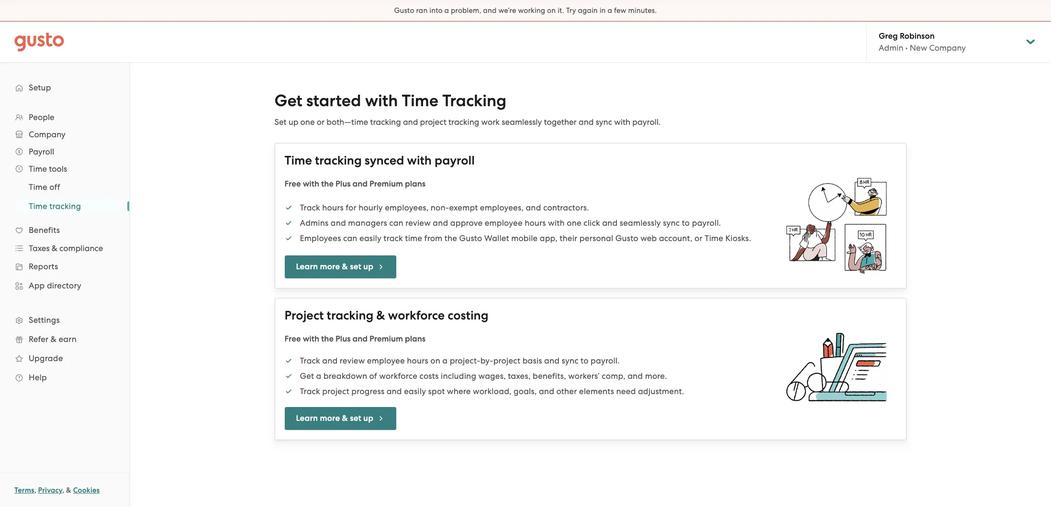 Task type: locate. For each thing, give the bounding box(es) containing it.
1 vertical spatial to
[[581, 356, 589, 366]]

1 vertical spatial more
[[320, 413, 340, 424]]

0 horizontal spatial project
[[322, 387, 349, 396]]

plans for with
[[405, 179, 426, 189]]

0 vertical spatial or
[[317, 117, 325, 127]]

employees, up time
[[385, 203, 429, 212]]

and left we're
[[483, 6, 497, 15]]

2 vertical spatial track
[[300, 387, 320, 396]]

0 vertical spatial the
[[321, 179, 334, 189]]

to up workers'
[[581, 356, 589, 366]]

2 learn more & set up from the top
[[296, 413, 374, 424]]

a right in at the right
[[608, 6, 612, 15]]

1 vertical spatial learn
[[296, 413, 318, 424]]

0 vertical spatial learn more & set up link
[[285, 256, 397, 279]]

and down non-
[[433, 218, 448, 228]]

learn more & set up link down progress
[[285, 407, 397, 430]]

contractors.
[[543, 203, 589, 212]]

&
[[52, 244, 57, 253], [342, 262, 348, 272], [377, 308, 385, 323], [51, 335, 57, 344], [342, 413, 348, 424], [66, 486, 71, 495]]

1 more from the top
[[320, 262, 340, 272]]

0 horizontal spatial gusto
[[394, 6, 414, 15]]

time
[[402, 91, 439, 111], [285, 153, 312, 168], [29, 164, 47, 174], [29, 182, 47, 192], [29, 202, 47, 211], [705, 233, 724, 243]]

review up breakdown at bottom
[[340, 356, 365, 366]]

mobile
[[511, 233, 538, 243]]

or
[[317, 117, 325, 127], [695, 233, 703, 243]]

0 horizontal spatial review
[[340, 356, 365, 366]]

0 horizontal spatial seamlessly
[[502, 117, 542, 127]]

seamlessly up web
[[620, 218, 661, 228]]

and up the benefits,
[[544, 356, 560, 366]]

and right progress
[[387, 387, 402, 396]]

the down project
[[321, 334, 334, 344]]

the for time tracking synced with payroll
[[321, 179, 334, 189]]

free with the plus and premium plans
[[285, 179, 426, 189], [285, 334, 426, 344]]

into
[[430, 6, 443, 15]]

sync up workers'
[[562, 356, 579, 366]]

set down "managers"
[[350, 262, 361, 272]]

1 plus from the top
[[336, 179, 351, 189]]

refer
[[29, 335, 49, 344]]

greg robinson admin • new company
[[879, 31, 966, 53]]

2 learn from the top
[[296, 413, 318, 424]]

0 horizontal spatial employee
[[367, 356, 405, 366]]

,
[[34, 486, 36, 495], [62, 486, 64, 495]]

track and review employee hours on a project-by-project basis and sync to payroll.
[[300, 356, 620, 366]]

minutes.
[[628, 6, 657, 15]]

1 vertical spatial one
[[567, 218, 582, 228]]

list
[[0, 109, 129, 387], [0, 178, 129, 216], [285, 202, 767, 244], [285, 355, 767, 397]]

or down started
[[317, 117, 325, 127]]

on up costs
[[431, 356, 440, 366]]

a left project-
[[443, 356, 448, 366]]

0 horizontal spatial employees,
[[385, 203, 429, 212]]

1 vertical spatial or
[[695, 233, 703, 243]]

get for get a breakdown of workforce costs including wages, taxes, benefits, workers' comp, and more.
[[300, 371, 314, 381]]

tracking down both—time
[[315, 153, 362, 168]]

time for time tracking synced with payroll
[[285, 153, 312, 168]]

payroll button
[[10, 143, 120, 160]]

gusto down "approve" at the left top of the page
[[459, 233, 482, 243]]

1 horizontal spatial on
[[547, 6, 556, 15]]

time for time tools
[[29, 164, 47, 174]]

the for project tracking & workforce costing
[[321, 334, 334, 344]]

robinson
[[900, 31, 935, 41]]

1 vertical spatial sync
[[663, 218, 680, 228]]

synced
[[365, 153, 404, 168]]

plans for workforce
[[405, 334, 426, 344]]

1 vertical spatial free with the plus and premium plans
[[285, 334, 426, 344]]

free with the plus and premium plans up breakdown at bottom
[[285, 334, 426, 344]]

to
[[682, 218, 690, 228], [581, 356, 589, 366]]

more.
[[645, 371, 667, 381]]

1 horizontal spatial to
[[682, 218, 690, 228]]

progress
[[352, 387, 385, 396]]

gusto left web
[[616, 233, 639, 243]]

free with the plus and premium plans for &
[[285, 334, 426, 344]]

can
[[389, 218, 404, 228], [343, 233, 357, 243]]

1 horizontal spatial payroll.
[[633, 117, 661, 127]]

2 free with the plus and premium plans from the top
[[285, 334, 426, 344]]

refer & earn link
[[10, 331, 120, 348]]

1 horizontal spatial one
[[567, 218, 582, 228]]

0 horizontal spatial sync
[[562, 356, 579, 366]]

1 vertical spatial can
[[343, 233, 357, 243]]

0 vertical spatial free with the plus and premium plans
[[285, 179, 426, 189]]

1 vertical spatial seamlessly
[[620, 218, 661, 228]]

workload,
[[473, 387, 512, 396]]

2 vertical spatial up
[[363, 413, 374, 424]]

learn more & set up link down employees
[[285, 256, 397, 279]]

1 vertical spatial the
[[445, 233, 457, 243]]

basis
[[523, 356, 542, 366]]

1 learn from the top
[[296, 262, 318, 272]]

up down "managers"
[[363, 262, 374, 272]]

1 horizontal spatial seamlessly
[[620, 218, 661, 228]]

free down project
[[285, 334, 301, 344]]

learn more & set up down employees
[[296, 262, 374, 272]]

0 horizontal spatial or
[[317, 117, 325, 127]]

2 vertical spatial sync
[[562, 356, 579, 366]]

tracking down time off link
[[49, 202, 81, 211]]

their
[[560, 233, 578, 243]]

learn more & set up for project
[[296, 413, 374, 424]]

2 plus from the top
[[336, 334, 351, 344]]

a left breakdown at bottom
[[316, 371, 322, 381]]

1 vertical spatial workforce
[[379, 371, 418, 381]]

sync right together
[[596, 117, 612, 127]]

get started with time tracking
[[275, 91, 507, 111]]

2 employees, from the left
[[480, 203, 524, 212]]

1 horizontal spatial ,
[[62, 486, 64, 495]]

tracking right project
[[327, 308, 374, 323]]

1 plans from the top
[[405, 179, 426, 189]]

refer & earn
[[29, 335, 77, 344]]

1 vertical spatial payroll.
[[692, 218, 721, 228]]

gusto navigation element
[[0, 63, 129, 403]]

0 vertical spatial review
[[406, 218, 431, 228]]

1 vertical spatial hours
[[525, 218, 546, 228]]

tracking inside list
[[49, 202, 81, 211]]

0 horizontal spatial ,
[[34, 486, 36, 495]]

a
[[445, 6, 449, 15], [608, 6, 612, 15], [443, 356, 448, 366], [316, 371, 322, 381]]

or right account, at right
[[695, 233, 703, 243]]

more for project
[[320, 413, 340, 424]]

sync
[[596, 117, 612, 127], [663, 218, 680, 228], [562, 356, 579, 366]]

upgrade
[[29, 354, 63, 363]]

learn more & set up link for time
[[285, 256, 397, 279]]

time for time tracking
[[29, 202, 47, 211]]

0 vertical spatial plans
[[405, 179, 426, 189]]

on left it.
[[547, 6, 556, 15]]

2 horizontal spatial hours
[[525, 218, 546, 228]]

learn more & set up
[[296, 262, 374, 272], [296, 413, 374, 424]]

& inside dropdown button
[[52, 244, 57, 253]]

1 vertical spatial review
[[340, 356, 365, 366]]

free
[[285, 179, 301, 189], [285, 334, 301, 344]]

0 vertical spatial project
[[420, 117, 447, 127]]

and down the for
[[331, 218, 346, 228]]

track
[[384, 233, 403, 243]]

1 horizontal spatial or
[[695, 233, 703, 243]]

employees can easily track time from the gusto wallet mobile app, their personal gusto web account, or time kiosks.
[[300, 233, 751, 243]]

1 vertical spatial learn more & set up link
[[285, 407, 397, 430]]

2 track from the top
[[300, 356, 320, 366]]

2 vertical spatial the
[[321, 334, 334, 344]]

easily down costs
[[404, 387, 426, 396]]

1 horizontal spatial review
[[406, 218, 431, 228]]

tracking down 'tracking' in the left top of the page
[[449, 117, 479, 127]]

free up admins
[[285, 179, 301, 189]]

company right new
[[930, 43, 966, 53]]

terms
[[14, 486, 34, 495]]

help
[[29, 373, 47, 383]]

1 free with the plus and premium plans from the top
[[285, 179, 426, 189]]

plans down project tracking & workforce costing
[[405, 334, 426, 344]]

more down breakdown at bottom
[[320, 413, 340, 424]]

free for project tracking & workforce costing
[[285, 334, 301, 344]]

learn more & set up link
[[285, 256, 397, 279], [285, 407, 397, 430]]

and right click
[[602, 218, 618, 228]]

time inside dropdown button
[[29, 164, 47, 174]]

1 horizontal spatial project
[[420, 117, 447, 127]]

set
[[350, 262, 361, 272], [350, 413, 361, 424]]

one up the their
[[567, 218, 582, 228]]

1 horizontal spatial easily
[[404, 387, 426, 396]]

0 horizontal spatial company
[[29, 130, 65, 139]]

employee up wallet
[[485, 218, 523, 228]]

list containing time off
[[0, 178, 129, 216]]

terms , privacy , & cookies
[[14, 486, 100, 495]]

0 vertical spatial up
[[289, 117, 299, 127]]

company
[[930, 43, 966, 53], [29, 130, 65, 139]]

can down "managers"
[[343, 233, 357, 243]]

, left cookies "button"
[[62, 486, 64, 495]]

again
[[578, 6, 598, 15]]

0 vertical spatial plus
[[336, 179, 351, 189]]

1 vertical spatial free
[[285, 334, 301, 344]]

time
[[405, 233, 422, 243]]

0 vertical spatial sync
[[596, 117, 612, 127]]

1 vertical spatial easily
[[404, 387, 426, 396]]

premium down project tracking & workforce costing
[[370, 334, 403, 344]]

elements
[[579, 387, 614, 396]]

1 employees, from the left
[[385, 203, 429, 212]]

plus up the for
[[336, 179, 351, 189]]

0 vertical spatial learn more & set up
[[296, 262, 374, 272]]

list containing track hours for hourly employees, non-exempt employees, and contractors.
[[285, 202, 767, 244]]

hours up costs
[[407, 356, 428, 366]]

1 learn more & set up link from the top
[[285, 256, 397, 279]]

learn more & set up down progress
[[296, 413, 374, 424]]

1 track from the top
[[300, 203, 320, 212]]

0 vertical spatial free
[[285, 179, 301, 189]]

0 vertical spatial workforce
[[388, 308, 445, 323]]

3 track from the top
[[300, 387, 320, 396]]

2 vertical spatial project
[[322, 387, 349, 396]]

learn more & set up link for project
[[285, 407, 397, 430]]

0 vertical spatial more
[[320, 262, 340, 272]]

0 vertical spatial premium
[[370, 179, 403, 189]]

1 vertical spatial project
[[493, 356, 521, 366]]

2 vertical spatial hours
[[407, 356, 428, 366]]

, left privacy
[[34, 486, 36, 495]]

learn for project
[[296, 413, 318, 424]]

time for time off
[[29, 182, 47, 192]]

premium down synced in the left top of the page
[[370, 179, 403, 189]]

2 horizontal spatial payroll.
[[692, 218, 721, 228]]

plans
[[405, 179, 426, 189], [405, 334, 426, 344]]

costing
[[448, 308, 489, 323]]

up down progress
[[363, 413, 374, 424]]

2 premium from the top
[[370, 334, 403, 344]]

1 premium from the top
[[370, 179, 403, 189]]

0 vertical spatial get
[[275, 91, 303, 111]]

one right "set"
[[301, 117, 315, 127]]

2 learn more & set up link from the top
[[285, 407, 397, 430]]

0 vertical spatial set
[[350, 262, 361, 272]]

the right from
[[445, 233, 457, 243]]

and
[[483, 6, 497, 15], [403, 117, 418, 127], [579, 117, 594, 127], [353, 179, 368, 189], [526, 203, 541, 212], [331, 218, 346, 228], [433, 218, 448, 228], [602, 218, 618, 228], [353, 334, 368, 344], [322, 356, 338, 366], [544, 356, 560, 366], [628, 371, 643, 381], [387, 387, 402, 396], [539, 387, 555, 396]]

we're
[[499, 6, 516, 15]]

web
[[641, 233, 657, 243]]

hours left the for
[[322, 203, 344, 212]]

1 horizontal spatial company
[[930, 43, 966, 53]]

0 horizontal spatial to
[[581, 356, 589, 366]]

including
[[441, 371, 476, 381]]

0 vertical spatial hours
[[322, 203, 344, 212]]

2 more from the top
[[320, 413, 340, 424]]

and up admins and managers can review and approve employee hours with one click and seamlessly sync to payroll.
[[526, 203, 541, 212]]

sync up account, at right
[[663, 218, 680, 228]]

gusto left ran
[[394, 6, 414, 15]]

set
[[275, 117, 287, 127]]

1 vertical spatial learn more & set up
[[296, 413, 374, 424]]

get left breakdown at bottom
[[300, 371, 314, 381]]

app directory link
[[10, 277, 120, 294]]

set up one or both—time tracking and project tracking work seamlessly together and sync with payroll.
[[275, 117, 661, 127]]

learn
[[296, 262, 318, 272], [296, 413, 318, 424]]

2 free from the top
[[285, 334, 301, 344]]

0 horizontal spatial on
[[431, 356, 440, 366]]

•
[[906, 43, 908, 53]]

to up account, at right
[[682, 218, 690, 228]]

company down "people"
[[29, 130, 65, 139]]

0 horizontal spatial payroll.
[[591, 356, 620, 366]]

can up track
[[389, 218, 404, 228]]

tracking down get started with time tracking
[[370, 117, 401, 127]]

0 vertical spatial learn
[[296, 262, 318, 272]]

1 free from the top
[[285, 179, 301, 189]]

0 horizontal spatial easily
[[360, 233, 382, 243]]

0 vertical spatial company
[[930, 43, 966, 53]]

more
[[320, 262, 340, 272], [320, 413, 340, 424]]

0 horizontal spatial one
[[301, 117, 315, 127]]

1 horizontal spatial can
[[389, 218, 404, 228]]

plus up breakdown at bottom
[[336, 334, 351, 344]]

employee
[[485, 218, 523, 228], [367, 356, 405, 366]]

1 vertical spatial employee
[[367, 356, 405, 366]]

1 vertical spatial plans
[[405, 334, 426, 344]]

non-
[[431, 203, 449, 212]]

get up "set"
[[275, 91, 303, 111]]

more down employees
[[320, 262, 340, 272]]

1 horizontal spatial employee
[[485, 218, 523, 228]]

seamlessly
[[502, 117, 542, 127], [620, 218, 661, 228]]

project down breakdown at bottom
[[322, 387, 349, 396]]

the up admins
[[321, 179, 334, 189]]

directory
[[47, 281, 81, 291]]

hours up employees can easily track time from the gusto wallet mobile app, their personal gusto web account, or time kiosks.
[[525, 218, 546, 228]]

privacy link
[[38, 486, 62, 495]]

1 vertical spatial set
[[350, 413, 361, 424]]

0 vertical spatial to
[[682, 218, 690, 228]]

review up time
[[406, 218, 431, 228]]

tracking for project tracking & workforce costing
[[327, 308, 374, 323]]

1 set from the top
[[350, 262, 361, 272]]

get a breakdown of workforce costs including wages, taxes, benefits, workers' comp, and more.
[[300, 371, 667, 381]]

2 set from the top
[[350, 413, 361, 424]]

up right "set"
[[289, 117, 299, 127]]

easily down "managers"
[[360, 233, 382, 243]]

employee up 'of'
[[367, 356, 405, 366]]

0 vertical spatial one
[[301, 117, 315, 127]]

1 vertical spatial get
[[300, 371, 314, 381]]

seamlessly right work at the left top
[[502, 117, 542, 127]]

in
[[600, 6, 606, 15]]

1 vertical spatial plus
[[336, 334, 351, 344]]

employees, up admins and managers can review and approve employee hours with one click and seamlessly sync to payroll.
[[480, 203, 524, 212]]

earn
[[59, 335, 77, 344]]

free with the plus and premium plans up the for
[[285, 179, 426, 189]]

set down progress
[[350, 413, 361, 424]]

plus for project
[[336, 334, 351, 344]]

gusto
[[394, 6, 414, 15], [459, 233, 482, 243], [616, 233, 639, 243]]

2 horizontal spatial project
[[493, 356, 521, 366]]

project up the payroll
[[420, 117, 447, 127]]

project up taxes,
[[493, 356, 521, 366]]

app directory
[[29, 281, 81, 291]]

1 horizontal spatial employees,
[[480, 203, 524, 212]]

1 vertical spatial track
[[300, 356, 320, 366]]

2 plans from the top
[[405, 334, 426, 344]]

0 vertical spatial track
[[300, 203, 320, 212]]

plans up track hours for hourly employees, non-exempt employees, and contractors.
[[405, 179, 426, 189]]

0 vertical spatial on
[[547, 6, 556, 15]]

1 learn more & set up from the top
[[296, 262, 374, 272]]

1 vertical spatial company
[[29, 130, 65, 139]]



Task type: describe. For each thing, give the bounding box(es) containing it.
ran
[[416, 6, 428, 15]]

1 horizontal spatial hours
[[407, 356, 428, 366]]

cookies button
[[73, 485, 100, 497]]

0 vertical spatial employee
[[485, 218, 523, 228]]

free with the plus and premium plans for synced
[[285, 179, 426, 189]]

the inside list
[[445, 233, 457, 243]]

greg
[[879, 31, 898, 41]]

wallet
[[484, 233, 509, 243]]

app,
[[540, 233, 558, 243]]

and up need
[[628, 371, 643, 381]]

workers'
[[568, 371, 600, 381]]

account,
[[659, 233, 693, 243]]

managers
[[348, 218, 387, 228]]

list containing people
[[0, 109, 129, 387]]

more for time
[[320, 262, 340, 272]]

company button
[[10, 126, 120, 143]]

admins and managers can review and approve employee hours with one click and seamlessly sync to payroll.
[[300, 218, 721, 228]]

set for &
[[350, 413, 361, 424]]

wages,
[[479, 371, 506, 381]]

started
[[306, 91, 361, 111]]

adjustment.
[[638, 387, 684, 396]]

and down get started with time tracking
[[403, 117, 418, 127]]

track hours for hourly employees, non-exempt employees, and contractors.
[[300, 203, 589, 212]]

help link
[[10, 369, 120, 386]]

reports
[[29, 262, 58, 271]]

for
[[346, 203, 357, 212]]

taxes
[[29, 244, 50, 253]]

project-
[[450, 356, 481, 366]]

reports link
[[10, 258, 120, 275]]

home image
[[14, 32, 64, 51]]

workforce inside list
[[379, 371, 418, 381]]

list containing track and review employee hours on a project-by-project basis and sync to payroll.
[[285, 355, 767, 397]]

time tracking
[[29, 202, 81, 211]]

setup
[[29, 83, 51, 92]]

kiosks.
[[726, 233, 751, 243]]

payroll
[[29, 147, 54, 157]]

where
[[447, 387, 471, 396]]

click
[[584, 218, 600, 228]]

comp,
[[602, 371, 626, 381]]

learn more & set up for time
[[296, 262, 374, 272]]

time tracking synced with payroll
[[285, 153, 475, 168]]

spot
[[428, 387, 445, 396]]

1 horizontal spatial sync
[[596, 117, 612, 127]]

setup link
[[10, 79, 120, 96]]

together
[[544, 117, 577, 127]]

work
[[481, 117, 500, 127]]

1 vertical spatial on
[[431, 356, 440, 366]]

benefits,
[[533, 371, 566, 381]]

1 horizontal spatial gusto
[[459, 233, 482, 243]]

time tools
[[29, 164, 67, 174]]

it.
[[558, 6, 564, 15]]

app
[[29, 281, 45, 291]]

track for project
[[300, 356, 320, 366]]

track for time
[[300, 203, 320, 212]]

cookies
[[73, 486, 100, 495]]

a right into at the left
[[445, 6, 449, 15]]

seamlessly inside list
[[620, 218, 661, 228]]

up for time
[[363, 262, 374, 272]]

new
[[910, 43, 928, 53]]

working
[[518, 6, 545, 15]]

problem,
[[451, 6, 481, 15]]

and right together
[[579, 117, 594, 127]]

of
[[369, 371, 377, 381]]

2 horizontal spatial gusto
[[616, 233, 639, 243]]

or inside list
[[695, 233, 703, 243]]

time off
[[29, 182, 60, 192]]

compliance
[[59, 244, 103, 253]]

admins
[[300, 218, 329, 228]]

0 vertical spatial seamlessly
[[502, 117, 542, 127]]

from
[[424, 233, 443, 243]]

goals,
[[514, 387, 537, 396]]

few
[[614, 6, 627, 15]]

terms link
[[14, 486, 34, 495]]

2 vertical spatial payroll.
[[591, 356, 620, 366]]

premium for synced
[[370, 179, 403, 189]]

plus for time
[[336, 179, 351, 189]]

0 vertical spatial payroll.
[[633, 117, 661, 127]]

tracking for time tracking synced with payroll
[[315, 153, 362, 168]]

0 vertical spatial can
[[389, 218, 404, 228]]

both—time
[[327, 117, 368, 127]]

breakdown
[[324, 371, 367, 381]]

time tools button
[[10, 160, 120, 178]]

tracking
[[443, 91, 507, 111]]

track project progress and easily spot where workload, goals, and other elements need adjustment.
[[300, 387, 684, 396]]

approve
[[450, 218, 483, 228]]

2 , from the left
[[62, 486, 64, 495]]

taxes & compliance
[[29, 244, 103, 253]]

time tracking link
[[17, 198, 120, 215]]

privacy
[[38, 486, 62, 495]]

people
[[29, 113, 54, 122]]

benefits link
[[10, 222, 120, 239]]

personal
[[580, 233, 614, 243]]

costs
[[420, 371, 439, 381]]

get for get started with time tracking
[[275, 91, 303, 111]]

taxes,
[[508, 371, 531, 381]]

employees
[[300, 233, 341, 243]]

free for time tracking synced with payroll
[[285, 179, 301, 189]]

settings link
[[10, 312, 120, 329]]

need
[[616, 387, 636, 396]]

benefits
[[29, 226, 60, 235]]

project tracking & workforce costing
[[285, 308, 489, 323]]

try
[[566, 6, 576, 15]]

and down the benefits,
[[539, 387, 555, 396]]

0 horizontal spatial can
[[343, 233, 357, 243]]

tracking for time tracking
[[49, 202, 81, 211]]

time off link
[[17, 179, 120, 196]]

and up breakdown at bottom
[[322, 356, 338, 366]]

0 horizontal spatial hours
[[322, 203, 344, 212]]

gusto ran into a problem, and we're working on it. try again in a few minutes.
[[394, 6, 657, 15]]

set for synced
[[350, 262, 361, 272]]

and up the for
[[353, 179, 368, 189]]

by-
[[481, 356, 493, 366]]

learn for time
[[296, 262, 318, 272]]

company inside greg robinson admin • new company
[[930, 43, 966, 53]]

up for project
[[363, 413, 374, 424]]

and down project tracking & workforce costing
[[353, 334, 368, 344]]

2 horizontal spatial sync
[[663, 218, 680, 228]]

admin
[[879, 43, 904, 53]]

premium for &
[[370, 334, 403, 344]]

people button
[[10, 109, 120, 126]]

company inside dropdown button
[[29, 130, 65, 139]]

1 , from the left
[[34, 486, 36, 495]]

hourly
[[359, 203, 383, 212]]



Task type: vqa. For each thing, say whether or not it's contained in the screenshot.
own
no



